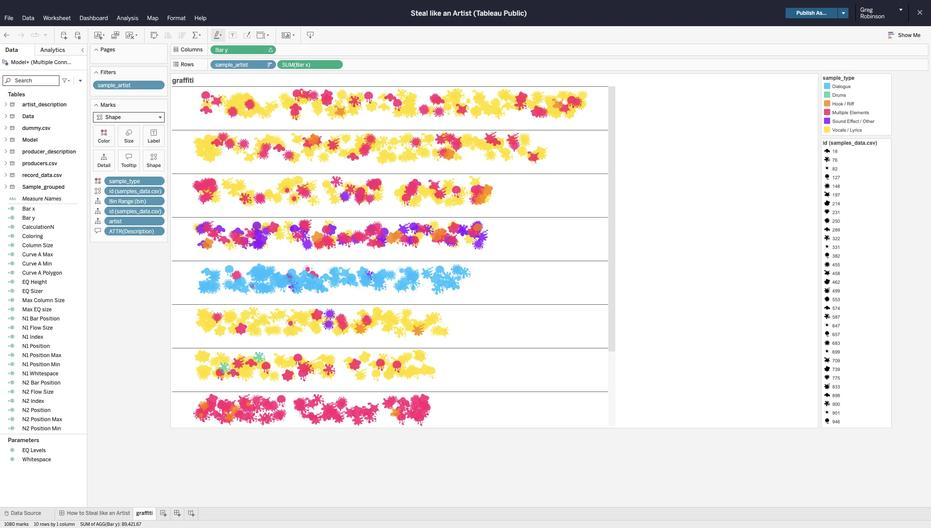 Task type: vqa. For each thing, say whether or not it's contained in the screenshot.
775's CUSTOM SHAPE element
yes



Task type: describe. For each thing, give the bounding box(es) containing it.
position for n1 position max
[[30, 353, 50, 359]]

647
[[832, 324, 840, 329]]

n1 flow size
[[22, 325, 53, 332]]

publish as...
[[797, 10, 827, 16]]

hook
[[832, 101, 843, 107]]

553
[[832, 297, 840, 303]]

greg
[[860, 7, 873, 13]]

1 vertical spatial artist
[[116, 511, 130, 517]]

color
[[98, 138, 110, 144]]

data up replay animation icon
[[22, 15, 34, 21]]

custom shape element for 898
[[823, 391, 832, 400]]

(bin)
[[135, 199, 146, 205]]

position for n2 position max
[[31, 417, 51, 423]]

names
[[44, 196, 62, 202]]

curve for curve a max
[[22, 252, 37, 258]]

sound effect / other option
[[823, 117, 890, 125]]

custom shape element for 18
[[823, 147, 832, 155]]

dialogue option
[[823, 82, 890, 90]]

0 vertical spatial steal
[[411, 9, 428, 17]]

tooltip
[[121, 163, 137, 169]]

eq for levels
[[22, 448, 29, 454]]

bin range (bin)
[[109, 199, 146, 205]]

1 vertical spatial id (samples_data.csv)
[[109, 189, 161, 195]]

elements
[[850, 110, 869, 115]]

n1 bar position
[[22, 316, 60, 322]]

custom shape element for 231
[[823, 208, 832, 217]]

producers.csv
[[22, 161, 57, 167]]

detail
[[97, 163, 111, 169]]

data source
[[11, 511, 41, 517]]

max up n1 bar position
[[22, 307, 33, 313]]

show
[[898, 32, 912, 38]]

898
[[832, 394, 840, 399]]

2 vertical spatial whitespace
[[22, 457, 51, 463]]

709 option
[[823, 356, 882, 365]]

map
[[147, 15, 158, 21]]

custom shape element for 574
[[823, 304, 832, 313]]

Search text field
[[3, 76, 59, 86]]

custom shape element for 148
[[823, 182, 832, 190]]

marks
[[100, 102, 116, 108]]

custom shape element for 289
[[823, 225, 832, 234]]

231
[[832, 210, 840, 215]]

custom shape element for 709
[[823, 356, 832, 365]]

marks
[[16, 523, 29, 528]]

/ for lyrics
[[847, 128, 849, 133]]

1 vertical spatial /
[[860, 119, 862, 124]]

1 vertical spatial y
[[32, 215, 35, 221]]

custom shape element for 775
[[823, 374, 832, 383]]

max eq size
[[22, 307, 52, 313]]

n2 for n2 position
[[22, 408, 29, 414]]

multiple elements
[[832, 110, 869, 115]]

to
[[79, 511, 84, 517]]

sound effect / other
[[832, 119, 875, 124]]

n2 for n2 index
[[22, 399, 29, 405]]

bar x
[[22, 206, 35, 212]]

curve for curve a min
[[22, 261, 37, 267]]

499 option
[[823, 287, 882, 295]]

1 vertical spatial column
[[34, 298, 53, 304]]

n2 position max
[[22, 417, 62, 423]]

289 option
[[823, 225, 882, 234]]

multiple elements option
[[823, 108, 890, 117]]

18 option
[[823, 147, 882, 155]]

connections)
[[54, 59, 87, 66]]

vocals
[[832, 128, 846, 133]]

producer_description
[[22, 149, 76, 155]]

bar up n2 flow size
[[31, 380, 39, 387]]

901 option
[[823, 409, 882, 418]]

2 vertical spatial id
[[109, 209, 114, 215]]

1 horizontal spatial bar y
[[215, 47, 228, 53]]

499
[[832, 289, 840, 294]]

custom shape element for 587
[[823, 313, 832, 321]]

148 option
[[823, 182, 882, 190]]

new worksheet image
[[93, 31, 106, 40]]

publish
[[797, 10, 815, 16]]

greg robinson
[[860, 7, 885, 20]]

worksheet
[[43, 15, 71, 21]]

parameters
[[8, 438, 39, 444]]

946 option
[[823, 418, 882, 426]]

76 option
[[823, 155, 882, 164]]

custom shape element for 739
[[823, 365, 832, 374]]

whitespace for n1 whitespace
[[30, 371, 58, 377]]

min for n1 position min
[[51, 362, 60, 368]]

587 option
[[823, 313, 882, 321]]

n1 position max
[[22, 353, 61, 359]]

max for n2 position max
[[52, 417, 62, 423]]

multiple
[[832, 110, 849, 115]]

683 option
[[823, 339, 882, 348]]

show/hide cards image
[[281, 31, 295, 40]]

647 option
[[823, 321, 882, 330]]

eq for sizer
[[22, 289, 29, 295]]

n1 for n1 flow size
[[22, 325, 29, 332]]

curve a max
[[22, 252, 53, 258]]

127 option
[[823, 173, 882, 182]]

riff
[[847, 101, 854, 107]]

eq left the size
[[34, 307, 41, 313]]

250
[[832, 219, 840, 224]]

custom shape element for 553
[[823, 295, 832, 304]]

marks. press enter to open the view data window.. use arrow keys to navigate data visualization elements. image
[[172, 86, 608, 524]]

curve a min
[[22, 261, 52, 267]]

bar down max eq size
[[30, 316, 39, 322]]

lyrics
[[850, 128, 862, 133]]

0 vertical spatial sample_type
[[823, 75, 855, 81]]

289
[[832, 228, 840, 233]]

analysis
[[117, 15, 138, 21]]

tables
[[8, 91, 25, 98]]

data up the model+
[[5, 47, 18, 53]]

format workbook image
[[242, 31, 251, 40]]

polygon
[[43, 270, 62, 276]]

help
[[195, 15, 207, 21]]

model
[[22, 137, 38, 143]]

n1 position min
[[22, 362, 60, 368]]

a for min
[[38, 261, 41, 267]]

duplicate image
[[111, 31, 120, 40]]

coloring
[[22, 234, 43, 240]]

steal like an artist (tableau public)
[[411, 9, 527, 17]]

775 option
[[823, 374, 882, 383]]

sum of agg(bar y): 89,421.67
[[80, 523, 141, 528]]

n1 for n1 bar position
[[22, 316, 29, 322]]

custom shape element for 127
[[823, 173, 832, 182]]

0 horizontal spatial graffiti
[[136, 511, 153, 517]]

1 vertical spatial (samples_data.csv)
[[115, 189, 161, 195]]

231 option
[[823, 208, 882, 217]]

size up curve a max
[[43, 243, 53, 249]]

197
[[832, 193, 840, 198]]

bar down highlight icon
[[215, 47, 224, 53]]

robinson
[[860, 13, 885, 20]]

0 horizontal spatial steal
[[85, 511, 98, 517]]

250 option
[[823, 217, 882, 225]]

sum(bar x)
[[282, 62, 310, 68]]

0 vertical spatial graffiti
[[172, 77, 194, 84]]

max down eq sizer
[[22, 298, 33, 304]]

n1 for n1 position min
[[22, 362, 29, 368]]

699 option
[[823, 348, 882, 356]]

bar left the x
[[22, 206, 31, 212]]

vocals / lyrics option
[[823, 125, 890, 134]]

sample_artist for rows
[[215, 62, 248, 68]]

min for n2 position min
[[52, 426, 61, 432]]

n2 index
[[22, 399, 44, 405]]

custom shape element for 197
[[823, 190, 832, 199]]

a for max
[[38, 252, 41, 258]]

hook / riff option
[[823, 99, 890, 108]]

898 option
[[823, 391, 882, 400]]

curve for curve a polygon
[[22, 270, 37, 276]]

739 option
[[823, 365, 882, 374]]

197 option
[[823, 190, 882, 199]]

custom shape element for 462
[[823, 278, 832, 287]]

replay animation image
[[31, 31, 39, 40]]

657 option
[[823, 330, 882, 339]]

382
[[832, 254, 840, 259]]

custom shape element for 657
[[823, 330, 832, 339]]

1 vertical spatial bar y
[[22, 215, 35, 221]]

a for polygon
[[38, 270, 41, 276]]

max column size
[[22, 298, 65, 304]]

levels
[[31, 448, 46, 454]]

calculationn
[[22, 224, 54, 231]]

agg(bar
[[96, 523, 114, 528]]

0 vertical spatial like
[[430, 9, 441, 17]]

901
[[832, 411, 840, 416]]

redo image
[[17, 31, 25, 40]]

source
[[24, 511, 41, 517]]

size for n2 flow size
[[43, 390, 54, 396]]

739
[[832, 367, 840, 373]]

custom shape element for 214
[[823, 199, 832, 208]]

1 vertical spatial id
[[109, 189, 114, 195]]

0 vertical spatial y
[[225, 47, 228, 53]]

n2 for n2 position min
[[22, 426, 29, 432]]

custom shape element for 900
[[823, 400, 832, 409]]

0 vertical spatial id
[[823, 140, 828, 146]]

range
[[118, 199, 133, 205]]

custom shape element for 250
[[823, 217, 832, 225]]

sizer
[[31, 289, 43, 295]]

bar down bar x
[[22, 215, 31, 221]]

331
[[832, 245, 840, 250]]

custom shape element for 833
[[823, 383, 832, 391]]

462 option
[[823, 278, 882, 287]]

n1 for n1 whitespace
[[22, 371, 29, 377]]



Task type: locate. For each thing, give the bounding box(es) containing it.
699
[[832, 350, 840, 355]]

column up the size
[[34, 298, 53, 304]]

sample_type
[[823, 75, 855, 81], [109, 179, 140, 185]]

2 vertical spatial (samples_data.csv)
[[115, 209, 161, 215]]

height
[[31, 280, 47, 286]]

size for n1 flow size
[[42, 325, 53, 332]]

position
[[40, 316, 60, 322], [30, 344, 50, 350], [30, 353, 50, 359], [30, 362, 50, 368], [41, 380, 61, 387], [31, 408, 51, 414], [31, 417, 51, 423], [31, 426, 51, 432]]

drums option
[[823, 90, 890, 99]]

3 curve from the top
[[22, 270, 37, 276]]

0 vertical spatial /
[[845, 101, 846, 107]]

bar y down bar x
[[22, 215, 35, 221]]

custom shape element for 458
[[823, 269, 832, 278]]

(samples_data.csv) up (bin) at top
[[115, 189, 161, 195]]

custom shape element left 657
[[823, 330, 832, 339]]

show mark labels image
[[228, 31, 237, 40]]

1 vertical spatial min
[[51, 362, 60, 368]]

data up 1080 marks
[[11, 511, 23, 517]]

1 a from the top
[[38, 252, 41, 258]]

0 vertical spatial artist
[[453, 9, 472, 17]]

flow up n1 index at left
[[30, 325, 41, 332]]

0 horizontal spatial /
[[845, 101, 846, 107]]

n1 whitespace
[[22, 371, 58, 377]]

18 custom shape element from the top
[[823, 295, 832, 304]]

n2 for n2 whitespace
[[22, 435, 29, 442]]

rows
[[181, 62, 194, 68]]

custom shape element for 699
[[823, 348, 832, 356]]

2 vertical spatial min
[[52, 426, 61, 432]]

whitespace up n2 bar position at left
[[30, 371, 58, 377]]

322 option
[[823, 234, 882, 243]]

(samples_data.csv)
[[829, 140, 877, 146], [115, 189, 161, 195], [115, 209, 161, 215]]

size up tooltip
[[124, 138, 134, 144]]

vocals / lyrics
[[832, 128, 862, 133]]

custom shape element for 946
[[823, 418, 832, 426]]

0 vertical spatial a
[[38, 252, 41, 258]]

custom shape element left 574
[[823, 304, 832, 313]]

custom shape element left 82
[[823, 164, 832, 173]]

custom shape element left the 382
[[823, 252, 832, 260]]

11 custom shape element from the top
[[823, 234, 832, 243]]

position up 'n2 whitespace'
[[31, 426, 51, 432]]

709
[[832, 359, 840, 364]]

n1 up n1 position
[[22, 335, 29, 341]]

657
[[832, 332, 840, 338]]

position for n1 position
[[30, 344, 50, 350]]

index up n1 position
[[30, 335, 43, 341]]

column size
[[22, 243, 53, 249]]

553 option
[[823, 295, 882, 304]]

89,421.67
[[122, 523, 141, 528]]

custom shape element left 214
[[823, 199, 832, 208]]

id (samples_data.csv) down (bin) at top
[[109, 209, 161, 215]]

0 vertical spatial curve
[[22, 252, 37, 258]]

custom shape element left 699
[[823, 348, 832, 356]]

custom shape element left 127
[[823, 173, 832, 182]]

29 custom shape element from the top
[[823, 391, 832, 400]]

min down "n1 position max"
[[51, 362, 60, 368]]

1080 marks
[[4, 523, 29, 528]]

fit image
[[256, 31, 270, 40]]

sample_artist down show mark labels image
[[215, 62, 248, 68]]

x)
[[306, 62, 310, 68]]

sample_grouped
[[22, 184, 65, 190]]

max for n1 position max
[[51, 353, 61, 359]]

artist
[[109, 219, 122, 225]]

custom shape element left 946 at the bottom right
[[823, 418, 832, 426]]

28 custom shape element from the top
[[823, 383, 832, 391]]

0 vertical spatial flow
[[30, 325, 41, 332]]

min for curve a min
[[43, 261, 52, 267]]

whitespace down levels at left
[[22, 457, 51, 463]]

bar y down highlight icon
[[215, 47, 228, 53]]

custom shape element left '683'
[[823, 339, 832, 348]]

a
[[38, 252, 41, 258], [38, 261, 41, 267], [38, 270, 41, 276]]

1 horizontal spatial artist
[[453, 9, 472, 17]]

1 n2 from the top
[[22, 380, 29, 387]]

0 vertical spatial an
[[443, 9, 451, 17]]

148
[[832, 184, 840, 189]]

2 vertical spatial /
[[847, 128, 849, 133]]

n1 for n1 index
[[22, 335, 29, 341]]

pause auto updates image
[[74, 31, 83, 40]]

0 vertical spatial id (samples_data.csv)
[[823, 140, 877, 146]]

bin
[[109, 199, 117, 205]]

574
[[832, 306, 840, 311]]

900 option
[[823, 400, 882, 409]]

13 custom shape element from the top
[[823, 252, 832, 260]]

/ left other
[[860, 119, 862, 124]]

position up n2 position min
[[31, 417, 51, 423]]

sample_artist for filters
[[98, 83, 131, 89]]

graffiti
[[172, 77, 194, 84], [136, 511, 153, 517]]

custom shape element left 76
[[823, 155, 832, 164]]

dialogue
[[832, 84, 851, 89]]

sort ascending image
[[164, 31, 173, 40]]

artist left (tableau
[[453, 9, 472, 17]]

1 horizontal spatial an
[[443, 9, 451, 17]]

1 vertical spatial an
[[109, 511, 115, 517]]

23 custom shape element from the top
[[823, 339, 832, 348]]

y down the x
[[32, 215, 35, 221]]

custom shape element for 455
[[823, 260, 832, 269]]

swap rows and columns image
[[150, 31, 159, 40]]

analytics
[[40, 47, 65, 53]]

artist up y): on the left bottom of page
[[116, 511, 130, 517]]

min up curve a polygon
[[43, 261, 52, 267]]

16 custom shape element from the top
[[823, 278, 832, 287]]

574 option
[[823, 304, 882, 313]]

6 n2 from the top
[[22, 426, 29, 432]]

flow for n2
[[31, 390, 42, 396]]

curve down curve a max
[[22, 261, 37, 267]]

3 custom shape element from the top
[[823, 164, 832, 173]]

n2 up the parameters
[[22, 426, 29, 432]]

1 horizontal spatial sample_artist
[[215, 62, 248, 68]]

how
[[67, 511, 78, 517]]

n2 whitespace
[[22, 435, 59, 442]]

(tableau
[[473, 9, 502, 17]]

index for n2 index
[[31, 399, 44, 405]]

custom shape element for 322
[[823, 234, 832, 243]]

sum
[[80, 523, 90, 528]]

curve up curve a min
[[22, 252, 37, 258]]

833
[[832, 385, 840, 390]]

custom shape element left 709
[[823, 356, 832, 365]]

size down n2 bar position at left
[[43, 390, 54, 396]]

position for n1 position min
[[30, 362, 50, 368]]

custom shape element left the 900
[[823, 400, 832, 409]]

custom shape element for 76
[[823, 155, 832, 164]]

of
[[91, 523, 95, 528]]

collapse image
[[80, 48, 85, 53]]

max for curve a max
[[43, 252, 53, 258]]

eq down the parameters
[[22, 448, 29, 454]]

n2 position min
[[22, 426, 61, 432]]

455 option
[[823, 260, 882, 269]]

n2 up eq levels
[[22, 435, 29, 442]]

n2 up n2 index
[[22, 390, 29, 396]]

1 custom shape element from the top
[[823, 147, 832, 155]]

2 custom shape element from the top
[[823, 155, 832, 164]]

clear sheet image
[[125, 31, 139, 40]]

n2
[[22, 380, 29, 387], [22, 390, 29, 396], [22, 399, 29, 405], [22, 408, 29, 414], [22, 417, 29, 423], [22, 426, 29, 432], [22, 435, 29, 442]]

column down coloring
[[22, 243, 41, 249]]

position for n2 position
[[31, 408, 51, 414]]

n2 bar position
[[22, 380, 61, 387]]

whitespace
[[30, 371, 58, 377], [30, 435, 59, 442], [22, 457, 51, 463]]

n2 for n2 bar position
[[22, 380, 29, 387]]

833 option
[[823, 383, 882, 391]]

columns
[[181, 47, 203, 53]]

2 horizontal spatial /
[[860, 119, 862, 124]]

replay animation image
[[43, 32, 48, 37]]

position down the size
[[40, 316, 60, 322]]

custom shape element
[[823, 147, 832, 155], [823, 155, 832, 164], [823, 164, 832, 173], [823, 173, 832, 182], [823, 182, 832, 190], [823, 190, 832, 199], [823, 199, 832, 208], [823, 208, 832, 217], [823, 217, 832, 225], [823, 225, 832, 234], [823, 234, 832, 243], [823, 243, 832, 252], [823, 252, 832, 260], [823, 260, 832, 269], [823, 269, 832, 278], [823, 278, 832, 287], [823, 287, 832, 295], [823, 295, 832, 304], [823, 304, 832, 313], [823, 313, 832, 321], [823, 321, 832, 330], [823, 330, 832, 339], [823, 339, 832, 348], [823, 348, 832, 356], [823, 356, 832, 365], [823, 365, 832, 374], [823, 374, 832, 383], [823, 383, 832, 391], [823, 391, 832, 400], [823, 400, 832, 409], [823, 409, 832, 418], [823, 418, 832, 426], [823, 426, 832, 435]]

0 horizontal spatial artist
[[116, 511, 130, 517]]

custom shape element left 322
[[823, 234, 832, 243]]

download image
[[306, 31, 315, 40]]

0 horizontal spatial an
[[109, 511, 115, 517]]

2 curve from the top
[[22, 261, 37, 267]]

effect
[[847, 119, 859, 124]]

custom shape element for 647
[[823, 321, 832, 330]]

column
[[22, 243, 41, 249], [34, 298, 53, 304]]

/ for riff
[[845, 101, 846, 107]]

0 vertical spatial whitespace
[[30, 371, 58, 377]]

index down n2 flow size
[[31, 399, 44, 405]]

an up sum of agg(bar y): 89,421.67 on the bottom
[[109, 511, 115, 517]]

(samples_data.csv) up 18 option
[[829, 140, 877, 146]]

hook / riff
[[832, 101, 854, 107]]

5 n2 from the top
[[22, 417, 29, 423]]

custom shape element for 901
[[823, 409, 832, 418]]

0 vertical spatial sample_artist
[[215, 62, 248, 68]]

1 vertical spatial whitespace
[[30, 435, 59, 442]]

322
[[832, 236, 840, 242]]

1 horizontal spatial sample_type
[[823, 75, 855, 81]]

0 horizontal spatial y
[[32, 215, 35, 221]]

curve up eq height
[[22, 270, 37, 276]]

0 horizontal spatial sample_type
[[109, 179, 140, 185]]

0 vertical spatial index
[[30, 335, 43, 341]]

214 option
[[823, 199, 882, 208]]

26 custom shape element from the top
[[823, 365, 832, 374]]

custom shape element left the 775
[[823, 374, 832, 383]]

n2 position
[[22, 408, 51, 414]]

sample_artist
[[215, 62, 248, 68], [98, 83, 131, 89]]

flow up n2 index
[[31, 390, 42, 396]]

position up "n1 position max"
[[30, 344, 50, 350]]

size down n1 bar position
[[42, 325, 53, 332]]

rows
[[40, 523, 50, 528]]

flow for n1
[[30, 325, 41, 332]]

sample_type down tooltip
[[109, 179, 140, 185]]

n2 flow size
[[22, 390, 54, 396]]

27 custom shape element from the top
[[823, 374, 832, 383]]

custom shape element for 82
[[823, 164, 832, 173]]

1 horizontal spatial /
[[847, 128, 849, 133]]

an
[[443, 9, 451, 17], [109, 511, 115, 517]]

a up height
[[38, 270, 41, 276]]

1 vertical spatial like
[[99, 511, 108, 517]]

model+ (multiple connections)
[[11, 59, 87, 66]]

eq up eq sizer
[[22, 280, 29, 286]]

1 horizontal spatial like
[[430, 9, 441, 17]]

graffiti up 89,421.67
[[136, 511, 153, 517]]

22 custom shape element from the top
[[823, 330, 832, 339]]

custom shape element for 499
[[823, 287, 832, 295]]

458 option
[[823, 269, 882, 278]]

18
[[832, 149, 838, 154]]

show me
[[898, 32, 921, 38]]

0 vertical spatial column
[[22, 243, 41, 249]]

1 vertical spatial sample_type
[[109, 179, 140, 185]]

x
[[32, 206, 35, 212]]

19 custom shape element from the top
[[823, 304, 832, 313]]

0 horizontal spatial bar y
[[22, 215, 35, 221]]

/ inside option
[[845, 101, 846, 107]]

file
[[4, 15, 13, 21]]

4 n2 from the top
[[22, 408, 29, 414]]

1 vertical spatial a
[[38, 261, 41, 267]]

7 n2 from the top
[[22, 435, 29, 442]]

flow
[[30, 325, 41, 332], [31, 390, 42, 396]]

6 n1 from the top
[[22, 362, 29, 368]]

14 custom shape element from the top
[[823, 260, 832, 269]]

custom shape element down 901 'option'
[[823, 426, 832, 435]]

position for n2 position min
[[31, 426, 51, 432]]

1
[[57, 523, 59, 528]]

n1 for n1 position
[[22, 344, 29, 350]]

eq height
[[22, 280, 47, 286]]

custom shape element left 901 at the bottom right of the page
[[823, 409, 832, 418]]

2 n2 from the top
[[22, 390, 29, 396]]

index for n1 index
[[30, 335, 43, 341]]

1 vertical spatial flow
[[31, 390, 42, 396]]

10 custom shape element from the top
[[823, 225, 832, 234]]

like
[[430, 9, 441, 17], [99, 511, 108, 517]]

curve a polygon
[[22, 270, 62, 276]]

position up n1 whitespace
[[30, 362, 50, 368]]

max up n1 position min
[[51, 353, 61, 359]]

0 vertical spatial bar y
[[215, 47, 228, 53]]

new data source image
[[60, 31, 69, 40]]

custom shape element left 18
[[823, 147, 832, 155]]

10
[[34, 523, 39, 528]]

sort descending image
[[178, 31, 186, 40]]

0 vertical spatial (samples_data.csv)
[[829, 140, 877, 146]]

382 option
[[823, 252, 882, 260]]

24 custom shape element from the top
[[823, 348, 832, 356]]

custom shape element for 683
[[823, 339, 832, 348]]

custom shape element left 197
[[823, 190, 832, 199]]

4 n1 from the top
[[22, 344, 29, 350]]

1 vertical spatial sample_artist
[[98, 83, 131, 89]]

measure
[[22, 196, 43, 202]]

position down n1 whitespace
[[41, 380, 61, 387]]

n2 down n2 position
[[22, 417, 29, 423]]

900
[[832, 402, 840, 408]]

max down column size
[[43, 252, 53, 258]]

1 horizontal spatial graffiti
[[172, 77, 194, 84]]

filters
[[100, 69, 116, 76]]

n2 down n2 index
[[22, 408, 29, 414]]

15 custom shape element from the top
[[823, 269, 832, 278]]

as...
[[816, 10, 827, 16]]

n2 for n2 position max
[[22, 417, 29, 423]]

5 custom shape element from the top
[[823, 182, 832, 190]]

eq for height
[[22, 280, 29, 286]]

2 vertical spatial curve
[[22, 270, 37, 276]]

n2 up n2 position
[[22, 399, 29, 405]]

n1 index
[[22, 335, 43, 341]]

n2 for n2 flow size
[[22, 390, 29, 396]]

custom shape element left 647
[[823, 321, 832, 330]]

custom shape element left 739
[[823, 365, 832, 374]]

31 custom shape element from the top
[[823, 409, 832, 418]]

eq levels
[[22, 448, 46, 454]]

by
[[51, 523, 56, 528]]

other
[[863, 119, 875, 124]]

graffiti down rows
[[172, 77, 194, 84]]

25 custom shape element from the top
[[823, 356, 832, 365]]

measure names
[[22, 196, 62, 202]]

1 vertical spatial graffiti
[[136, 511, 153, 517]]

1 n1 from the top
[[22, 316, 29, 322]]

custom shape element left 898
[[823, 391, 832, 400]]

y right columns
[[225, 47, 228, 53]]

totals image
[[192, 31, 202, 40]]

whitespace for n2 whitespace
[[30, 435, 59, 442]]

331 option
[[823, 243, 882, 252]]

highlight image
[[213, 31, 223, 40]]

775
[[832, 376, 840, 381]]

1 curve from the top
[[22, 252, 37, 258]]

(multiple
[[31, 59, 53, 66]]

20 custom shape element from the top
[[823, 313, 832, 321]]

custom shape element for 331
[[823, 243, 832, 252]]

custom shape element left 499
[[823, 287, 832, 295]]

12 custom shape element from the top
[[823, 243, 832, 252]]

sample_artist down filters
[[98, 83, 131, 89]]

n1 down max eq size
[[22, 316, 29, 322]]

n1 position
[[22, 344, 50, 350]]

data up dummy.csv
[[22, 114, 34, 120]]

17 custom shape element from the top
[[823, 287, 832, 295]]

0 horizontal spatial sample_artist
[[98, 83, 131, 89]]

custom shape element left the 455
[[823, 260, 832, 269]]

a down column size
[[38, 252, 41, 258]]

2 n1 from the top
[[22, 325, 29, 332]]

size up n1 bar position
[[54, 298, 65, 304]]

82 option
[[823, 164, 882, 173]]

publish as... button
[[786, 8, 838, 18]]

82
[[832, 166, 838, 172]]

custom shape element for 382
[[823, 252, 832, 260]]

2 vertical spatial id (samples_data.csv)
[[109, 209, 161, 215]]

455
[[832, 262, 840, 268]]

custom shape element left 331
[[823, 243, 832, 252]]

9 custom shape element from the top
[[823, 217, 832, 225]]

0 vertical spatial min
[[43, 261, 52, 267]]

3 a from the top
[[38, 270, 41, 276]]

5 n1 from the top
[[22, 353, 29, 359]]

21 custom shape element from the top
[[823, 321, 832, 330]]

how to steal like an artist
[[67, 511, 130, 517]]

683
[[832, 341, 840, 346]]

1 horizontal spatial steal
[[411, 9, 428, 17]]

8 custom shape element from the top
[[823, 208, 832, 217]]

462
[[832, 280, 840, 285]]

n1 down n1 position min
[[22, 371, 29, 377]]

3 n2 from the top
[[22, 399, 29, 405]]

7 n1 from the top
[[22, 371, 29, 377]]

1080
[[4, 523, 15, 528]]

4 custom shape element from the top
[[823, 173, 832, 182]]

dashboard
[[80, 15, 108, 21]]

id (samples_data.csv) up (bin) at top
[[109, 189, 161, 195]]

2 a from the top
[[38, 261, 41, 267]]

an left (tableau
[[443, 9, 451, 17]]

1 vertical spatial index
[[31, 399, 44, 405]]

214
[[832, 201, 840, 207]]

max up n2 position min
[[52, 417, 62, 423]]

undo image
[[3, 31, 11, 40]]

custom shape element left '587'
[[823, 313, 832, 321]]

10 rows by 1 column
[[34, 523, 75, 528]]

/ left riff
[[845, 101, 846, 107]]

7 custom shape element from the top
[[823, 199, 832, 208]]

76
[[832, 158, 838, 163]]

(samples_data.csv) down (bin) at top
[[115, 209, 161, 215]]

id (samples_data.csv) up 18 option
[[823, 140, 877, 146]]

1 vertical spatial curve
[[22, 261, 37, 267]]

custom shape element left 833
[[823, 383, 832, 391]]

6 custom shape element from the top
[[823, 190, 832, 199]]

1 vertical spatial steal
[[85, 511, 98, 517]]

n2 up n2 flow size
[[22, 380, 29, 387]]

33 custom shape element from the top
[[823, 426, 832, 435]]

n1 for n1 position max
[[22, 353, 29, 359]]

2 vertical spatial a
[[38, 270, 41, 276]]

3 n1 from the top
[[22, 335, 29, 341]]

32 custom shape element from the top
[[823, 418, 832, 426]]

custom shape element left 250
[[823, 217, 832, 225]]

id (samples_data.csv)
[[823, 140, 877, 146], [109, 189, 161, 195], [109, 209, 161, 215]]

eq sizer
[[22, 289, 43, 295]]

n1 up n1 index at left
[[22, 325, 29, 332]]

sample_type up dialogue
[[823, 75, 855, 81]]

30 custom shape element from the top
[[823, 400, 832, 409]]

1 horizontal spatial y
[[225, 47, 228, 53]]

size for max column size
[[54, 298, 65, 304]]

max
[[43, 252, 53, 258], [22, 298, 33, 304], [22, 307, 33, 313], [51, 353, 61, 359], [52, 417, 62, 423]]

0 horizontal spatial like
[[99, 511, 108, 517]]



